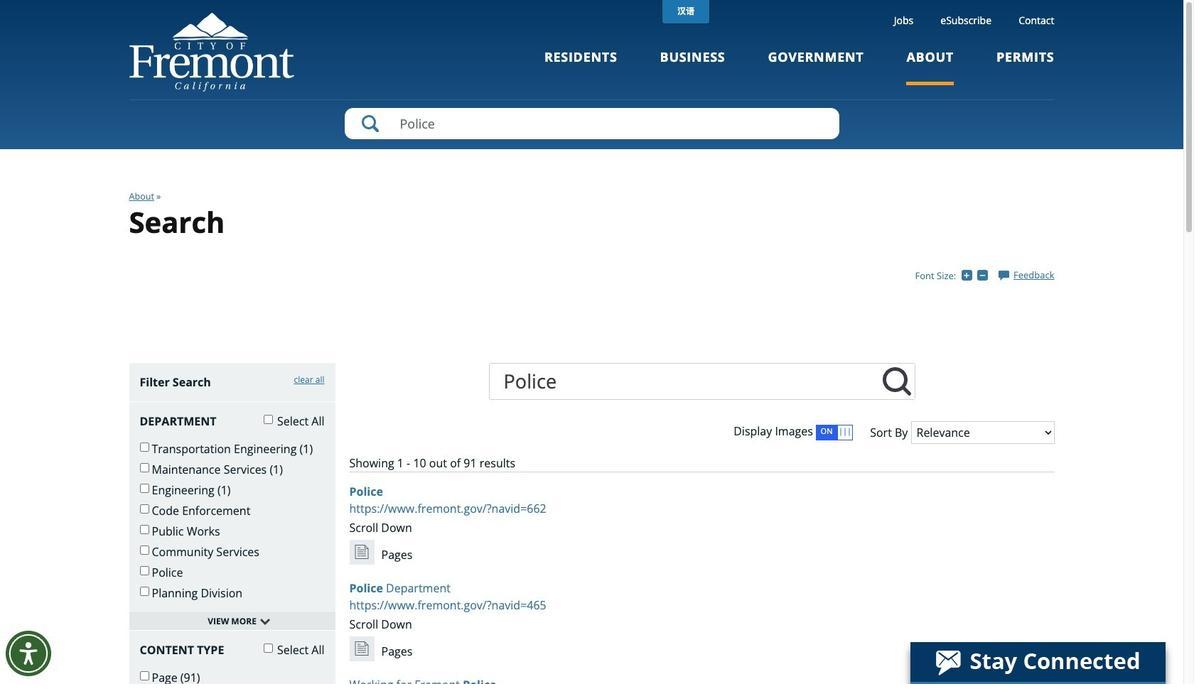 Task type: describe. For each thing, give the bounding box(es) containing it.
Search... text field
[[489, 364, 879, 399]]

Search text field
[[344, 108, 839, 139]]



Task type: vqa. For each thing, say whether or not it's contained in the screenshot.
Search... text field
yes



Task type: locate. For each thing, give the bounding box(es) containing it.
None checkbox
[[264, 415, 273, 424], [140, 463, 149, 473], [140, 505, 149, 514], [140, 525, 149, 534], [140, 566, 149, 576], [140, 587, 149, 596], [140, 672, 149, 681], [264, 415, 273, 424], [140, 463, 149, 473], [140, 505, 149, 514], [140, 525, 149, 534], [140, 566, 149, 576], [140, 587, 149, 596], [140, 672, 149, 681]]

None text field
[[879, 364, 914, 399]]

stay connected image
[[910, 643, 1164, 682]]

None checkbox
[[140, 443, 149, 452], [140, 484, 149, 493], [140, 546, 149, 555], [264, 644, 273, 653], [140, 443, 149, 452], [140, 484, 149, 493], [140, 546, 149, 555], [264, 644, 273, 653]]



